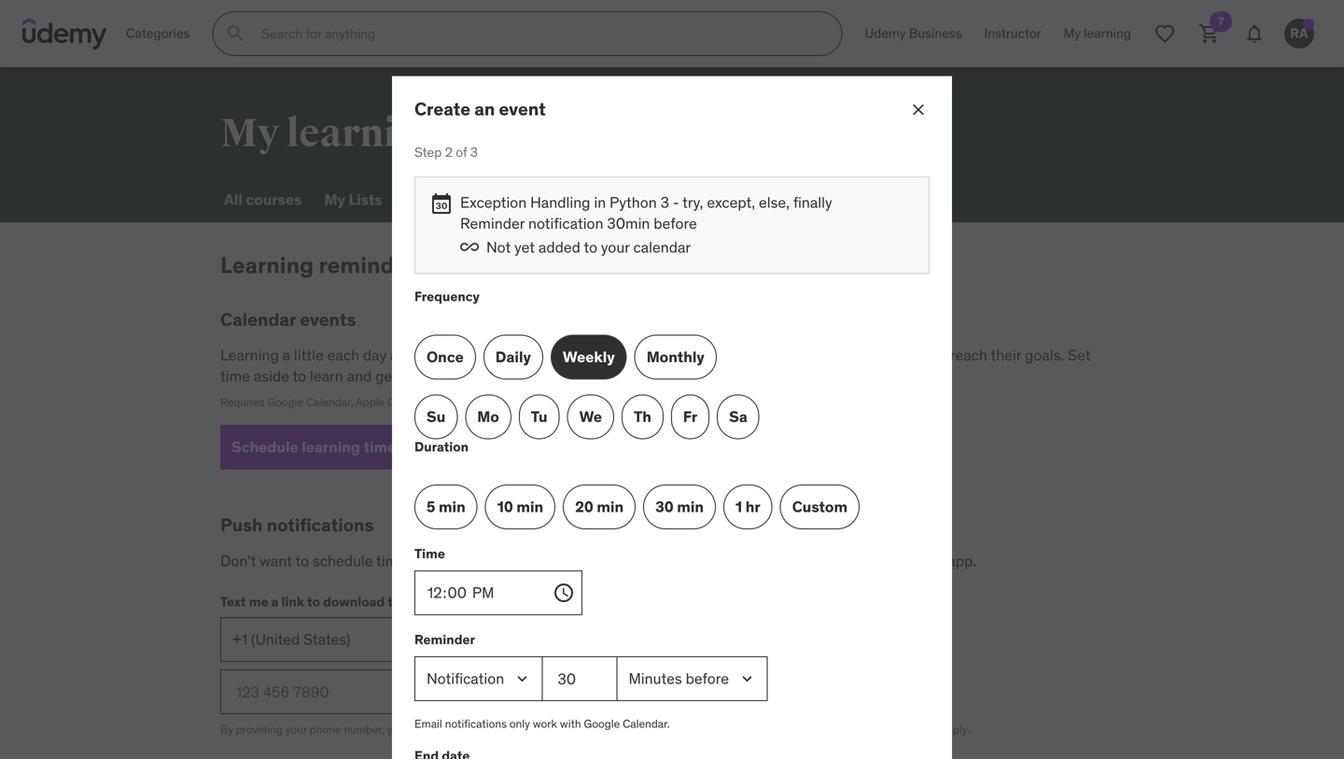 Task type: locate. For each thing, give the bounding box(es) containing it.
with inside the create an event dialog
[[560, 717, 581, 731]]

learn
[[310, 366, 343, 386]]

0 vertical spatial reminder
[[460, 214, 525, 233]]

20 min
[[575, 497, 624, 516]]

learning for learning reminders
[[220, 251, 314, 279]]

udemy
[[865, 25, 906, 42], [849, 551, 896, 570]]

hr
[[746, 497, 761, 516]]

min for 10 min
[[517, 497, 544, 516]]

handling
[[530, 193, 590, 212]]

one-
[[499, 722, 522, 737]]

apple
[[356, 395, 385, 409]]

link
[[281, 593, 304, 610], [707, 722, 724, 737]]

reminder inside exception handling in python 3 - try, except, else, finally reminder notification 30min before
[[460, 214, 525, 233]]

time
[[220, 366, 250, 386], [364, 437, 396, 457], [376, 551, 406, 570], [522, 722, 545, 737]]

3
[[470, 144, 478, 160], [661, 193, 669, 212]]

link right me
[[281, 593, 304, 610]]

your down 30min
[[601, 238, 630, 257]]

30min
[[607, 214, 650, 233]]

learning down apple
[[302, 437, 360, 457]]

my for my learning
[[220, 109, 279, 158]]

set inside learning a little each day adds up. research shows that students who make learning a habit are more likely to reach their goals. set time aside to learn and get reminders using your learning scheduler. requires google calendar, apple calendar, or outlook
[[1068, 346, 1091, 365]]

1 vertical spatial learning
[[220, 251, 314, 279]]

0 horizontal spatial with
[[560, 717, 581, 731]]

0 horizontal spatial small image
[[400, 438, 418, 457]]

my lists link
[[321, 177, 386, 222]]

your down daily
[[512, 366, 541, 386]]

1 horizontal spatial small image
[[460, 238, 479, 256]]

business
[[909, 25, 962, 42]]

0 horizontal spatial your
[[285, 722, 307, 737]]

min right 10
[[517, 497, 544, 516]]

time down apple
[[364, 437, 396, 457]]

2 calendar, from the left
[[388, 395, 435, 409]]

0 horizontal spatial my
[[220, 109, 279, 158]]

small image
[[460, 238, 479, 256], [400, 438, 418, 457]]

text
[[220, 593, 246, 610]]

0 horizontal spatial notifications
[[267, 514, 374, 536]]

the right 'from'
[[823, 551, 845, 570]]

create
[[415, 97, 471, 120]]

1 horizontal spatial link
[[707, 722, 724, 737]]

udemy business
[[865, 25, 962, 42]]

3 left -
[[661, 193, 669, 212]]

0 vertical spatial my
[[220, 109, 279, 158]]

calendar,
[[306, 395, 353, 409], [388, 395, 435, 409]]

push notifications
[[220, 514, 374, 536]]

1 vertical spatial your
[[512, 366, 541, 386]]

0 horizontal spatial set
[[464, 551, 487, 570]]

reminders down up.
[[401, 366, 469, 386]]

3 min from the left
[[597, 497, 624, 516]]

learning tools
[[571, 190, 672, 209]]

0 vertical spatial the
[[823, 551, 845, 570]]

step 2 of 3
[[415, 144, 478, 160]]

1 vertical spatial notifications
[[702, 551, 785, 570]]

time left automated at left
[[522, 722, 545, 737]]

a left little
[[283, 346, 290, 365]]

reminders down lists
[[319, 251, 428, 279]]

exception
[[460, 193, 527, 212]]

with right work
[[560, 717, 581, 731]]

your inside learning a little each day adds up. research shows that students who make learning a habit are more likely to reach their goals. set time aside to learn and get reminders using your learning scheduler. requires google calendar, apple calendar, or outlook
[[512, 366, 541, 386]]

notifications up schedule
[[267, 514, 374, 536]]

wishlist link
[[401, 177, 467, 222]]

1 vertical spatial link
[[707, 722, 724, 737]]

1 vertical spatial my
[[324, 190, 345, 209]]

time inside learning a little each day adds up. research shows that students who make learning a habit are more likely to reach their goals. set time aside to learn and get reminders using your learning scheduler. requires google calendar, apple calendar, or outlook
[[220, 366, 250, 386]]

create an event
[[415, 97, 546, 120]]

app.
[[948, 551, 977, 570], [759, 722, 781, 737]]

min right 20
[[597, 497, 624, 516]]

get left push on the bottom
[[640, 551, 662, 570]]

0 vertical spatial set
[[1068, 346, 1091, 365]]

notifications for email notifications only work with google calendar.
[[445, 717, 507, 731]]

weekly
[[563, 347, 615, 366]]

udemy left business
[[865, 25, 906, 42]]

aside
[[254, 366, 289, 386]]

min for 20 min
[[597, 497, 624, 516]]

to right added
[[584, 238, 598, 257]]

providing
[[236, 722, 283, 737]]

python
[[610, 193, 657, 212]]

reach
[[950, 346, 988, 365]]

with right message in the bottom left of the page
[[674, 722, 695, 737]]

my up all courses
[[220, 109, 279, 158]]

try,
[[683, 193, 703, 212]]

calendar, left "or"
[[388, 395, 435, 409]]

students
[[593, 346, 651, 365]]

4 min from the left
[[677, 497, 704, 516]]

2 horizontal spatial your
[[601, 238, 630, 257]]

0 vertical spatial notifications
[[267, 514, 374, 536]]

fr
[[683, 407, 698, 426]]

1 horizontal spatial google
[[584, 717, 620, 731]]

learning
[[286, 109, 443, 158], [726, 346, 780, 365], [544, 366, 598, 386], [302, 437, 360, 457], [502, 551, 556, 570]]

not yet added to your calendar
[[486, 238, 691, 257]]

1 horizontal spatial calendar,
[[388, 395, 435, 409]]

1 vertical spatial 3
[[661, 193, 669, 212]]

none number field inside the create an event dialog
[[543, 656, 618, 701]]

google down aside
[[267, 395, 304, 409]]

0 horizontal spatial google
[[267, 395, 304, 409]]

1 horizontal spatial the
[[823, 551, 845, 570]]

tu
[[531, 407, 548, 426]]

up.
[[426, 346, 447, 365]]

0 vertical spatial small image
[[460, 238, 479, 256]]

of
[[456, 144, 467, 160]]

1 vertical spatial reminders
[[401, 366, 469, 386]]

min for 5 min
[[439, 497, 466, 516]]

1 min from the left
[[439, 497, 466, 516]]

3 right of
[[470, 144, 478, 160]]

archived link
[[482, 177, 552, 222]]

1 vertical spatial app.
[[759, 722, 781, 737]]

None number field
[[543, 656, 618, 701]]

notifications for push notifications
[[267, 514, 374, 536]]

a right me
[[271, 593, 279, 610]]

0 vertical spatial get
[[375, 366, 398, 386]]

app. left standard
[[759, 722, 781, 737]]

my for my lists
[[324, 190, 345, 209]]

time
[[415, 545, 445, 562]]

1 horizontal spatial notifications
[[445, 717, 507, 731]]

automated
[[547, 722, 602, 737]]

123 456 7890 text field
[[220, 670, 403, 714]]

messaging
[[832, 722, 886, 737]]

0 vertical spatial google
[[267, 395, 304, 409]]

reminders inside learning a little each day adds up. research shows that students who make learning a habit are more likely to reach their goals. set time aside to learn and get reminders using your learning scheduler. requires google calendar, apple calendar, or outlook
[[401, 366, 469, 386]]

my left lists
[[324, 190, 345, 209]]

google left the calendar. at the bottom
[[584, 717, 620, 731]]

0 horizontal spatial 3
[[470, 144, 478, 160]]

1 vertical spatial google
[[584, 717, 620, 731]]

1 horizontal spatial my
[[324, 190, 345, 209]]

instructor link
[[973, 11, 1053, 56]]

1 horizontal spatial app.
[[948, 551, 977, 570]]

10 min
[[497, 497, 544, 516]]

set right goals. at right
[[1068, 346, 1091, 365]]

1 horizontal spatial set
[[1068, 346, 1091, 365]]

reminder down exception
[[460, 214, 525, 233]]

2 vertical spatial notifications
[[445, 717, 507, 731]]

0 horizontal spatial app.
[[759, 722, 781, 737]]

goals.
[[1025, 346, 1064, 365]]

courses
[[246, 190, 302, 209]]

app. right mobile
[[948, 551, 977, 570]]

2 vertical spatial get
[[740, 722, 756, 737]]

message
[[626, 722, 671, 737]]

2 min from the left
[[517, 497, 544, 516]]

udemy left mobile
[[849, 551, 896, 570]]

get left standard
[[740, 722, 756, 737]]

1 horizontal spatial 3
[[661, 193, 669, 212]]

notifications inside the create an event dialog
[[445, 717, 507, 731]]

min right 5
[[439, 497, 466, 516]]

1 vertical spatial get
[[640, 551, 662, 570]]

to right 'agree'
[[439, 722, 449, 737]]

0 horizontal spatial calendar,
[[306, 395, 353, 409]]

custom
[[792, 497, 848, 516]]

instructor
[[985, 25, 1042, 42]]

are
[[833, 346, 854, 365]]

th
[[634, 407, 652, 426]]

calendar, down learn
[[306, 395, 353, 409]]

small image inside schedule learning time button
[[400, 438, 418, 457]]

0 horizontal spatial get
[[375, 366, 398, 386]]

0 vertical spatial udemy
[[865, 25, 906, 42]]

the left app at left bottom
[[388, 593, 408, 610]]

my
[[220, 109, 279, 158], [324, 190, 345, 209]]

push
[[666, 551, 699, 570]]

a left one-
[[491, 722, 496, 737]]

reminders
[[319, 251, 428, 279], [401, 366, 469, 386]]

learning inside learning a little each day adds up. research shows that students who make learning a habit are more likely to reach their goals. set time aside to learn and get reminders using your learning scheduler. requires google calendar, apple calendar, or outlook
[[220, 346, 279, 365]]

phone
[[310, 722, 341, 737]]

2 horizontal spatial get
[[740, 722, 756, 737]]

schedule
[[232, 437, 298, 457]]

to right likely at the top right
[[933, 346, 947, 365]]

schedule learning time
[[232, 437, 396, 457]]

by providing your phone number, you agree to receive a one-time automated text message with a link to get app. standard messaging rates may apply.
[[220, 722, 970, 737]]

1 vertical spatial small image
[[400, 438, 418, 457]]

to right the reminder
[[623, 551, 637, 570]]

0 horizontal spatial link
[[281, 593, 304, 610]]

1 vertical spatial udemy
[[849, 551, 896, 570]]

1 horizontal spatial with
[[674, 722, 695, 737]]

your left phone
[[285, 722, 307, 737]]

notifications left the only
[[445, 717, 507, 731]]

0 vertical spatial your
[[601, 238, 630, 257]]

notifications down 1
[[702, 551, 785, 570]]

2 vertical spatial learning
[[220, 346, 279, 365]]

to right the want
[[296, 551, 309, 570]]

Time time field
[[415, 571, 575, 615]]

learning up aside
[[220, 346, 279, 365]]

standard
[[783, 722, 829, 737]]

1 vertical spatial set
[[464, 551, 487, 570]]

google inside learning a little each day adds up. research shows that students who make learning a habit are more likely to reach their goals. set time aside to learn and get reminders using your learning scheduler. requires google calendar, apple calendar, or outlook
[[267, 395, 304, 409]]

0 vertical spatial link
[[281, 593, 304, 610]]

all courses
[[224, 190, 302, 209]]

habit
[[795, 346, 829, 365]]

1 hr
[[736, 497, 761, 516]]

learning up 30min
[[571, 190, 633, 209]]

1 vertical spatial the
[[388, 593, 408, 610]]

1 calendar, from the left
[[306, 395, 353, 409]]

link right message in the bottom left of the page
[[707, 722, 724, 737]]

1 horizontal spatial your
[[512, 366, 541, 386]]

time up the requires in the bottom left of the page
[[220, 366, 250, 386]]

learning a little each day adds up. research shows that students who make learning a habit are more likely to reach their goals. set time aside to learn and get reminders using your learning scheduler. requires google calendar, apple calendar, or outlook
[[220, 346, 1091, 409]]

udemy image
[[22, 18, 107, 49]]

get down day
[[375, 366, 398, 386]]

learning for learning tools
[[571, 190, 633, 209]]

learning up calendar at top left
[[220, 251, 314, 279]]

0 vertical spatial learning
[[571, 190, 633, 209]]

send
[[422, 682, 459, 701]]

day
[[363, 346, 387, 365]]

min right 30
[[677, 497, 704, 516]]

-
[[673, 193, 679, 212]]

2 vertical spatial your
[[285, 722, 307, 737]]

set up time time field
[[464, 551, 487, 570]]

a up time time field
[[491, 551, 499, 570]]

reminder down app at left bottom
[[415, 631, 475, 648]]

1 horizontal spatial get
[[640, 551, 662, 570]]



Task type: vqa. For each thing, say whether or not it's contained in the screenshot.
providing
yes



Task type: describe. For each thing, give the bounding box(es) containing it.
adds
[[390, 346, 423, 365]]

want
[[260, 551, 292, 570]]

0 vertical spatial 3
[[470, 144, 478, 160]]

else,
[[759, 193, 790, 212]]

email
[[415, 717, 442, 731]]

events
[[300, 308, 356, 330]]

once
[[427, 347, 464, 366]]

calendar.
[[623, 717, 670, 731]]

text me a link to download the app
[[220, 593, 435, 610]]

learning inside button
[[302, 437, 360, 457]]

app
[[411, 593, 435, 610]]

each
[[327, 346, 359, 365]]

not
[[486, 238, 511, 257]]

monthly
[[647, 347, 705, 366]]

medium image
[[430, 192, 453, 215]]

by
[[220, 722, 233, 737]]

3 inside exception handling in python 3 - try, except, else, finally reminder notification 30min before
[[661, 193, 669, 212]]

an
[[475, 97, 495, 120]]

0 vertical spatial app.
[[948, 551, 977, 570]]

10
[[497, 497, 513, 516]]

a left habit
[[784, 346, 792, 365]]

make
[[686, 346, 723, 365]]

time inside button
[[364, 437, 396, 457]]

archived
[[485, 190, 548, 209]]

before
[[654, 214, 697, 233]]

using
[[472, 366, 509, 386]]

from
[[788, 551, 820, 570]]

learning down that
[[544, 366, 598, 386]]

schedule learning time button
[[220, 425, 430, 470]]

learning right make
[[726, 346, 780, 365]]

1 vertical spatial reminder
[[415, 631, 475, 648]]

schedule
[[313, 551, 373, 570]]

research
[[450, 346, 513, 365]]

time left time
[[376, 551, 406, 570]]

1
[[736, 497, 742, 516]]

rates
[[889, 722, 914, 737]]

to down little
[[293, 366, 306, 386]]

text
[[604, 722, 624, 737]]

my learning
[[220, 109, 443, 158]]

2 horizontal spatial notifications
[[702, 551, 785, 570]]

number,
[[344, 722, 385, 737]]

little
[[294, 346, 324, 365]]

to left download
[[307, 593, 320, 610]]

learning reminders
[[220, 251, 428, 279]]

0 vertical spatial reminders
[[319, 251, 428, 279]]

30 min
[[655, 497, 704, 516]]

close modal image
[[909, 100, 928, 119]]

to inside the create an event dialog
[[584, 238, 598, 257]]

google inside the create an event dialog
[[584, 717, 620, 731]]

scheduler.
[[602, 366, 670, 386]]

yet
[[514, 238, 535, 257]]

finally
[[793, 193, 832, 212]]

more
[[858, 346, 892, 365]]

we
[[579, 407, 602, 426]]

create an event dialog
[[392, 76, 952, 759]]

don't
[[220, 551, 256, 570]]

submit search image
[[224, 22, 247, 45]]

all courses link
[[220, 177, 306, 222]]

download
[[323, 593, 385, 610]]

shows
[[517, 346, 559, 365]]

20
[[575, 497, 594, 516]]

5
[[427, 497, 435, 516]]

only
[[510, 717, 530, 731]]

0 horizontal spatial the
[[388, 593, 408, 610]]

min for 30 min
[[677, 497, 704, 516]]

push
[[220, 514, 263, 536]]

email notifications only work with google calendar.
[[415, 717, 670, 731]]

learning tools link
[[567, 177, 676, 222]]

that
[[562, 346, 589, 365]]

calendar
[[633, 238, 691, 257]]

my lists
[[324, 190, 382, 209]]

2
[[445, 144, 453, 160]]

udemy business link
[[854, 11, 973, 56]]

may
[[917, 722, 938, 737]]

learning up lists
[[286, 109, 443, 158]]

frequency
[[415, 288, 480, 305]]

in
[[594, 193, 606, 212]]

to left standard
[[727, 722, 737, 737]]

sa
[[729, 407, 748, 426]]

or
[[437, 395, 447, 409]]

likely
[[896, 346, 930, 365]]

a right message in the bottom left of the page
[[698, 722, 704, 737]]

blocks?
[[410, 551, 461, 570]]

su
[[427, 407, 446, 426]]

who
[[655, 346, 682, 365]]

get inside learning a little each day adds up. research shows that students who make learning a habit are more likely to reach their goals. set time aside to learn and get reminders using your learning scheduler. requires google calendar, apple calendar, or outlook
[[375, 366, 398, 386]]

apply.
[[941, 722, 970, 737]]

30
[[655, 497, 674, 516]]

exception handling in python 3 - try, except, else, finally reminder notification 30min before
[[460, 193, 832, 233]]

mo
[[477, 407, 499, 426]]

learning up time time field
[[502, 551, 556, 570]]

your inside the create an event dialog
[[601, 238, 630, 257]]

you
[[387, 722, 405, 737]]

requires
[[220, 395, 265, 409]]

daily
[[496, 347, 531, 366]]

their
[[991, 346, 1022, 365]]

work
[[533, 717, 557, 731]]

step
[[415, 144, 442, 160]]

all
[[224, 190, 243, 209]]

duration
[[415, 438, 469, 455]]

agree
[[408, 722, 436, 737]]



